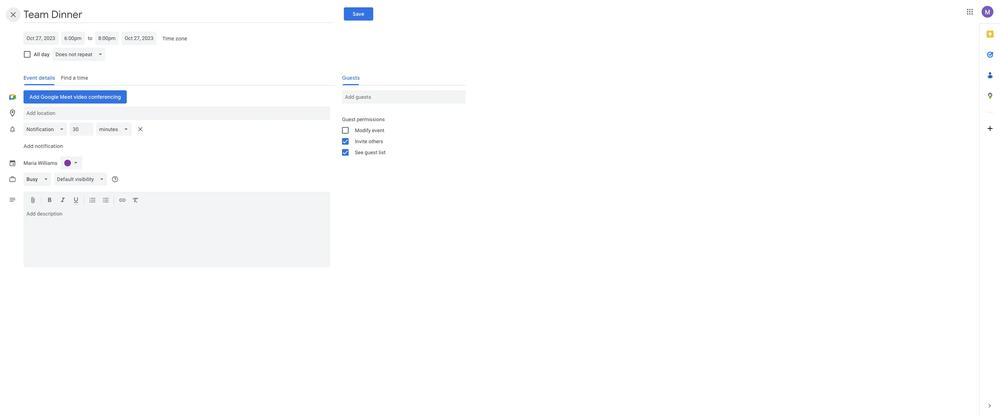 Task type: describe. For each thing, give the bounding box(es) containing it.
save
[[353, 11, 364, 17]]

numbered list image
[[89, 197, 96, 205]]

group containing guest permissions
[[336, 114, 466, 158]]

Start date text field
[[26, 34, 56, 43]]

to
[[88, 35, 92, 41]]

day
[[41, 51, 50, 57]]

30 minutes before element
[[24, 121, 146, 137]]

Minutes in advance for notification number field
[[73, 123, 91, 136]]

list
[[379, 150, 386, 155]]

time zone
[[163, 35, 188, 42]]

time
[[163, 35, 175, 42]]

invite
[[355, 139, 367, 144]]

Title text field
[[24, 7, 332, 23]]

maria williams
[[24, 160, 57, 166]]

formatting options toolbar
[[24, 192, 330, 210]]

permissions
[[357, 117, 385, 122]]

modify
[[355, 128, 371, 133]]

williams
[[38, 160, 57, 166]]

End time text field
[[98, 34, 116, 43]]

guest
[[365, 150, 378, 155]]

Guests text field
[[345, 90, 463, 104]]



Task type: vqa. For each thing, say whether or not it's contained in the screenshot.
28 element
no



Task type: locate. For each thing, give the bounding box(es) containing it.
save button
[[344, 7, 373, 21]]

tab list
[[980, 24, 1001, 396]]

time zone button
[[160, 32, 190, 45]]

add notification
[[24, 143, 63, 150]]

guest permissions
[[342, 117, 385, 122]]

see guest list
[[355, 150, 386, 155]]

bold image
[[46, 197, 53, 205]]

see
[[355, 150, 364, 155]]

underline image
[[72, 197, 80, 205]]

insert link image
[[119, 197, 126, 205]]

remove formatting image
[[132, 197, 139, 205]]

End date text field
[[125, 34, 154, 43]]

guest
[[342, 117, 356, 122]]

Description text field
[[24, 211, 330, 266]]

add notification button
[[21, 137, 66, 155]]

italic image
[[59, 197, 67, 205]]

others
[[369, 139, 383, 144]]

zone
[[176, 35, 188, 42]]

None field
[[53, 48, 109, 61], [24, 123, 70, 136], [96, 123, 134, 136], [24, 173, 54, 186], [54, 173, 110, 186], [53, 48, 109, 61], [24, 123, 70, 136], [96, 123, 134, 136], [24, 173, 54, 186], [54, 173, 110, 186]]

add
[[24, 143, 34, 150]]

notification
[[35, 143, 63, 150]]

bulleted list image
[[102, 197, 110, 205]]

modify event
[[355, 128, 385, 133]]

Start time text field
[[64, 34, 82, 43]]

all
[[34, 51, 40, 57]]

Location text field
[[26, 107, 328, 120]]

all day
[[34, 51, 50, 57]]

invite others
[[355, 139, 383, 144]]

maria
[[24, 160, 37, 166]]

group
[[336, 114, 466, 158]]

event
[[372, 128, 385, 133]]



